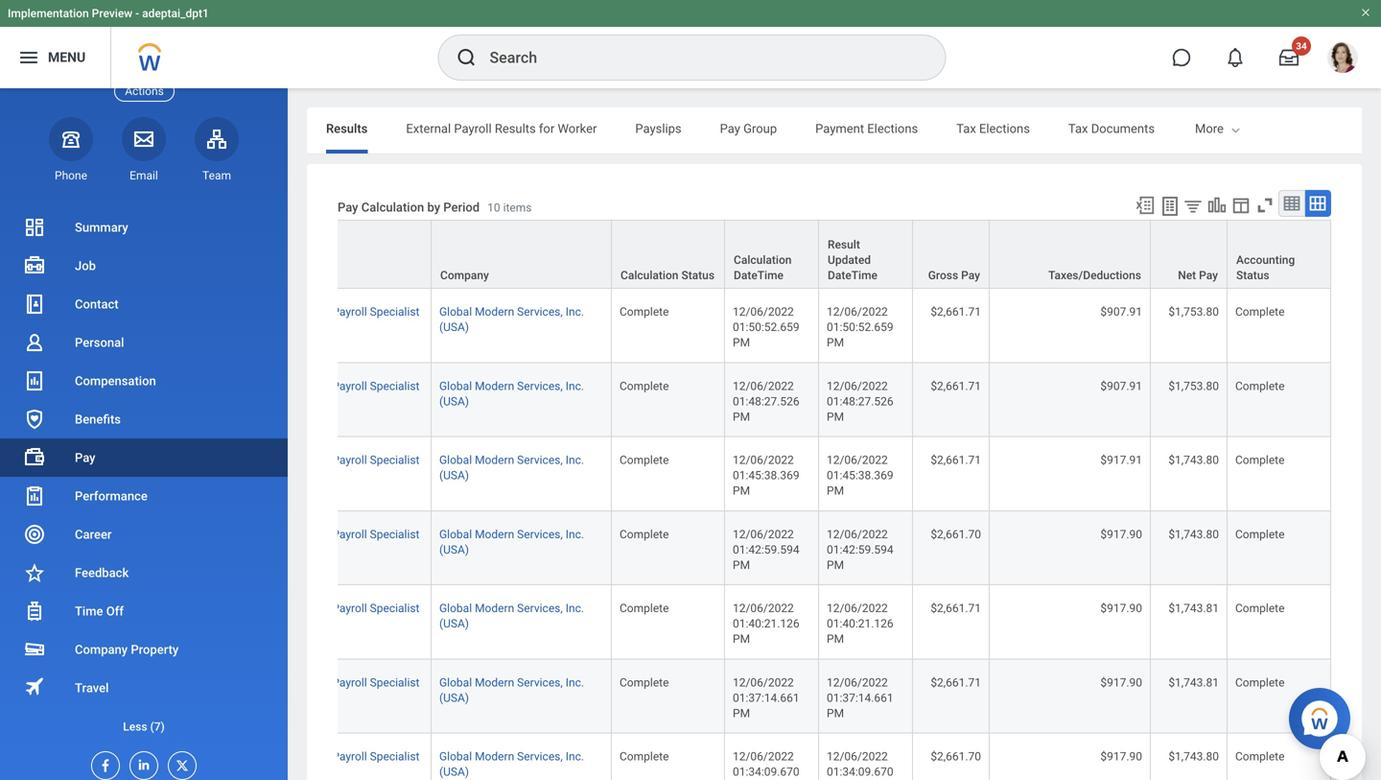 Task type: locate. For each thing, give the bounding box(es) containing it.
5 00513 from the top
[[269, 602, 302, 615]]

p-00513 staff payroll specialist - adam carlton link for 01:37:14.661
[[259, 672, 420, 705]]

12/06/2022 01:40:21.126 pm
[[733, 602, 803, 646], [827, 602, 897, 646]]

3 global modern services, inc. (usa) from the top
[[439, 453, 584, 482]]

0 vertical spatial $907.91
[[1101, 305, 1143, 319]]

01:45:38.369
[[733, 469, 800, 482], [827, 469, 894, 482]]

team link
[[195, 117, 239, 183]]

staff for 01:48:27.526
[[305, 379, 330, 393]]

- for 01:50:52.659
[[259, 321, 262, 334]]

status left 'calculation datetime' on the top right of page
[[682, 269, 715, 282]]

p-00513 staff payroll specialist - adam carlton for 01:37:14.661
[[259, 676, 420, 705]]

$1,753.80 for 12/06/2022 01:50:52.659 pm
[[1169, 305, 1219, 319]]

01:50:52.659 down result updated datetime on the top of page
[[827, 321, 894, 334]]

1 horizontal spatial datetime
[[828, 269, 878, 282]]

company inside popup button
[[440, 269, 489, 282]]

pay right 'gross'
[[961, 269, 981, 282]]

0 horizontal spatial 01:42:59.594
[[733, 543, 800, 556]]

global modern services, inc. (usa) link for 01:50:52.659
[[439, 301, 584, 334]]

1 horizontal spatial 01:48:27.526
[[827, 395, 894, 408]]

2 $1,743.81 from the top
[[1169, 676, 1219, 689]]

carlton for 01:45:38.369
[[298, 469, 335, 482]]

net pay
[[1178, 269, 1218, 282]]

$1,743.81 for 12/06/2022 01:40:21.126 pm
[[1169, 602, 1219, 615]]

global
[[439, 305, 472, 319], [439, 379, 472, 393], [439, 453, 472, 467], [439, 527, 472, 541], [439, 602, 472, 615], [439, 676, 472, 689], [439, 750, 472, 763]]

6 00513 from the top
[[269, 676, 302, 689]]

$917.90 for 01:37:14.661
[[1101, 676, 1143, 689]]

payroll for 01:45:38.369
[[332, 453, 367, 467]]

performance
[[75, 489, 148, 503]]

2 $917.90 from the top
[[1101, 602, 1143, 615]]

2 staff from the top
[[305, 379, 330, 393]]

6 inc. from the top
[[566, 676, 584, 689]]

-
[[135, 7, 139, 20], [259, 321, 262, 334], [259, 395, 262, 408], [259, 469, 262, 482], [259, 543, 262, 556], [259, 617, 262, 630], [259, 691, 262, 705], [259, 765, 262, 779]]

3 inc. from the top
[[566, 453, 584, 467]]

feedback image
[[23, 561, 46, 584]]

5 p- from the top
[[259, 602, 269, 615]]

p- for 01:50:52.659
[[259, 305, 269, 319]]

1 vertical spatial calculation
[[734, 253, 792, 267]]

$1,743.81
[[1169, 602, 1219, 615], [1169, 676, 1219, 689]]

company down time off
[[75, 642, 128, 657]]

4 adam from the top
[[265, 543, 295, 556]]

navigation pane region
[[0, 66, 288, 780]]

2 vertical spatial calculation
[[621, 269, 679, 282]]

1 horizontal spatial 01:50:52.659
[[827, 321, 894, 334]]

0 horizontal spatial 01:48:27.526
[[733, 395, 800, 408]]

company down period
[[440, 269, 489, 282]]

pay left group
[[720, 121, 741, 136]]

3 global from the top
[[439, 453, 472, 467]]

calculation inside calculation datetime popup button
[[734, 253, 792, 267]]

team adam carlton element
[[195, 168, 239, 183]]

2 p-00513 staff payroll specialist - adam carlton from the top
[[259, 379, 420, 408]]

p-00513 staff payroll specialist - adam carlton for 01:48:27.526
[[259, 379, 420, 408]]

12/06/2022 01:42:59.594 pm
[[733, 527, 803, 572], [827, 527, 897, 572]]

modern for 01:48:27.526
[[475, 379, 514, 393]]

5 global modern services, inc. (usa) link from the top
[[439, 598, 584, 630]]

2 p-00513 staff payroll specialist - adam carlton link from the top
[[259, 375, 420, 408]]

1 vertical spatial $2,661.70
[[931, 750, 981, 763]]

contact image
[[23, 293, 46, 316]]

0 vertical spatial company
[[440, 269, 489, 282]]

12/06/2022
[[733, 305, 794, 319], [827, 305, 888, 319], [733, 379, 794, 393], [827, 379, 888, 393], [733, 453, 794, 467], [827, 453, 888, 467], [733, 527, 794, 541], [827, 527, 888, 541], [733, 602, 794, 615], [827, 602, 888, 615], [733, 676, 794, 689], [827, 676, 888, 689], [733, 750, 794, 763], [827, 750, 888, 763]]

inc. for 01:40:21.126
[[566, 602, 584, 615]]

4 modern from the top
[[475, 527, 514, 541]]

6 modern from the top
[[475, 676, 514, 689]]

1 horizontal spatial status
[[1237, 269, 1270, 282]]

1 vertical spatial $1,743.80
[[1169, 527, 1219, 541]]

0 horizontal spatial 01:37:14.661
[[733, 691, 800, 705]]

3 $917.90 from the top
[[1101, 676, 1143, 689]]

0 horizontal spatial 12/06/2022 01:37:14.661 pm
[[733, 676, 803, 720]]

carlton for 01:40:21.126
[[298, 617, 335, 630]]

global for 01:50:52.659
[[439, 305, 472, 319]]

calculation status button
[[612, 221, 724, 288]]

status
[[682, 269, 715, 282], [1237, 269, 1270, 282]]

datetime
[[734, 269, 784, 282], [828, 269, 878, 282]]

1 horizontal spatial 01:45:38.369
[[827, 469, 894, 482]]

modern for 01:37:14.661
[[475, 676, 514, 689]]

3 services, from the top
[[517, 453, 563, 467]]

6 specialist from the top
[[370, 676, 420, 689]]

0 vertical spatial calculation
[[361, 200, 424, 214]]

1 horizontal spatial company
[[440, 269, 489, 282]]

global modern services, inc. (usa) for 01:42:59.594
[[439, 527, 584, 556]]

1 horizontal spatial 12/06/2022 01:34:09.67
[[827, 750, 897, 780]]

3 p- from the top
[[259, 453, 269, 467]]

inc. for 01:50:52.659
[[566, 305, 584, 319]]

- for 01:42:59.594
[[259, 543, 262, 556]]

5 (usa) from the top
[[439, 617, 469, 630]]

7 p-00513 staff payroll specialist - adam carlton from the top
[[259, 750, 420, 779]]

more
[[1195, 121, 1224, 136]]

7 modern from the top
[[475, 750, 514, 763]]

2 horizontal spatial calculation
[[734, 253, 792, 267]]

0 vertical spatial $1,743.80
[[1169, 453, 1219, 467]]

global modern services, inc. (usa) link for 01:45:38.369
[[439, 450, 584, 482]]

6 global modern services, inc. (usa) link from the top
[[439, 672, 584, 705]]

1 horizontal spatial 01:42:59.594
[[827, 543, 894, 556]]

modern for 01:40:21.126
[[475, 602, 514, 615]]

row
[[0, 220, 1332, 290], [0, 289, 1332, 363], [0, 363, 1332, 437], [0, 437, 1332, 511], [0, 511, 1332, 585], [0, 585, 1332, 659], [0, 659, 1332, 733], [0, 733, 1332, 780]]

0 horizontal spatial 12/06/2022 01:48:27.526 pm
[[733, 379, 803, 424]]

expand table image
[[1309, 194, 1328, 213]]

1 horizontal spatial 12/06/2022 01:37:14.661 pm
[[827, 676, 897, 720]]

1 00513 from the top
[[269, 305, 302, 319]]

tax elections
[[957, 121, 1030, 136]]

2 $1,753.80 from the top
[[1169, 379, 1219, 393]]

1 datetime from the left
[[734, 269, 784, 282]]

6 (usa) from the top
[[439, 691, 469, 705]]

2 $2,661.71 from the top
[[931, 379, 981, 393]]

pay for pay calculation by period 10 items
[[338, 200, 358, 214]]

company
[[440, 269, 489, 282], [75, 642, 128, 657]]

$2,661.70 for 12/06/2022 01:42:59.594 pm
[[931, 527, 981, 541]]

specialist
[[370, 305, 420, 319], [370, 379, 420, 393], [370, 453, 420, 467], [370, 527, 420, 541], [370, 602, 420, 615], [370, 676, 420, 689], [370, 750, 420, 763]]

1 vertical spatial company
[[75, 642, 128, 657]]

6 global modern services, inc. (usa) from the top
[[439, 676, 584, 705]]

7 p- from the top
[[259, 750, 269, 763]]

global for 01:37:14.661
[[439, 676, 472, 689]]

time off link
[[0, 592, 288, 630]]

payment elections
[[816, 121, 918, 136]]

company inside navigation pane region
[[75, 642, 128, 657]]

orders
[[1263, 121, 1300, 136]]

2 12/06/2022 01:34:09.67 from the left
[[827, 750, 897, 780]]

2 inc. from the top
[[566, 379, 584, 393]]

0 horizontal spatial datetime
[[734, 269, 784, 282]]

period
[[444, 200, 480, 214]]

(usa) for 01:50:52.659
[[439, 321, 469, 334]]

3 00513 from the top
[[269, 453, 302, 467]]

global for 01:45:38.369
[[439, 453, 472, 467]]

calculation status column header
[[612, 220, 725, 290]]

0 vertical spatial $1,753.80
[[1169, 305, 1219, 319]]

status inside accounting status
[[1237, 269, 1270, 282]]

0 horizontal spatial 12/06/2022 01:42:59.594 pm
[[733, 527, 803, 572]]

$2,661.71 for 12/06/2022 01:48:27.526 pm
[[931, 379, 981, 393]]

menu button
[[0, 27, 111, 88]]

view worker - expand/collapse chart image
[[1207, 195, 1228, 216]]

2 carlton from the top
[[298, 395, 335, 408]]

1 p- from the top
[[259, 305, 269, 319]]

01:37:14.661
[[733, 691, 800, 705], [827, 691, 894, 705]]

tax for tax elections
[[957, 121, 976, 136]]

tab list containing results
[[307, 107, 1366, 154]]

4 p-00513 staff payroll specialist - adam carlton link from the top
[[259, 524, 420, 556]]

01:40:21.126
[[733, 617, 800, 630], [827, 617, 894, 630]]

2 01:37:14.661 from the left
[[827, 691, 894, 705]]

taxes/deductions
[[1049, 269, 1142, 282]]

p-
[[259, 305, 269, 319], [259, 379, 269, 393], [259, 453, 269, 467], [259, 527, 269, 541], [259, 602, 269, 615], [259, 676, 269, 689], [259, 750, 269, 763]]

7 specialist from the top
[[370, 750, 420, 763]]

result
[[828, 238, 860, 251]]

calculation
[[361, 200, 424, 214], [734, 253, 792, 267], [621, 269, 679, 282]]

1 vertical spatial $907.91
[[1101, 379, 1143, 393]]

5 services, from the top
[[517, 602, 563, 615]]

$1,743.80 for 01:45:38.369
[[1169, 453, 1219, 467]]

complete element for 01:42:59.594
[[620, 524, 669, 541]]

4 global from the top
[[439, 527, 472, 541]]

pay down benefits
[[75, 450, 95, 465]]

00513 for 01:45:38.369
[[269, 453, 302, 467]]

net pay button
[[1151, 221, 1227, 288]]

results left for
[[495, 121, 536, 136]]

travel image
[[23, 675, 46, 698]]

property
[[131, 642, 179, 657]]

2 specialist from the top
[[370, 379, 420, 393]]

complete element
[[620, 301, 669, 319], [620, 375, 669, 393], [620, 450, 669, 467], [620, 524, 669, 541], [620, 598, 669, 615], [620, 672, 669, 689], [620, 746, 669, 763]]

0 horizontal spatial 01:40:21.126
[[733, 617, 800, 630]]

inc.
[[566, 305, 584, 319], [566, 379, 584, 393], [566, 453, 584, 467], [566, 527, 584, 541], [566, 602, 584, 615], [566, 676, 584, 689], [566, 750, 584, 763]]

$1,753.80
[[1169, 305, 1219, 319], [1169, 379, 1219, 393]]

00513 for 01:48:27.526
[[269, 379, 302, 393]]

Search Workday  search field
[[490, 36, 906, 79]]

0 horizontal spatial results
[[326, 121, 368, 136]]

1 horizontal spatial 12/06/2022 01:50:52.659 pm
[[827, 305, 897, 349]]

3 p-00513 staff payroll specialist - adam carlton link from the top
[[259, 450, 420, 482]]

calculation datetime
[[734, 253, 792, 282]]

5 inc. from the top
[[566, 602, 584, 615]]

adam
[[265, 321, 295, 334], [265, 395, 295, 408], [265, 469, 295, 482], [265, 543, 295, 556], [265, 617, 295, 630], [265, 691, 295, 705], [265, 765, 295, 779]]

services, for 01:37:14.661
[[517, 676, 563, 689]]

5 p-00513 staff payroll specialist - adam carlton link from the top
[[259, 598, 420, 630]]

2 01:50:52.659 from the left
[[827, 321, 894, 334]]

adam for 01:40:21.126
[[265, 617, 295, 630]]

position
[[260, 269, 302, 282]]

0 horizontal spatial tax
[[957, 121, 976, 136]]

summary
[[75, 220, 128, 235]]

5 global modern services, inc. (usa) from the top
[[439, 602, 584, 630]]

payslips
[[635, 121, 682, 136]]

$2,661.71 for 12/06/2022 01:50:52.659 pm
[[931, 305, 981, 319]]

payroll
[[454, 121, 492, 136], [332, 305, 367, 319], [332, 379, 367, 393], [332, 453, 367, 467], [332, 527, 367, 541], [332, 602, 367, 615], [332, 676, 367, 689], [332, 750, 367, 763]]

calculation inside calculation status popup button
[[621, 269, 679, 282]]

2 00513 from the top
[[269, 379, 302, 393]]

global modern services, inc. (usa) for 01:37:14.661
[[439, 676, 584, 705]]

1 horizontal spatial 12/06/2022 01:48:27.526 pm
[[827, 379, 897, 424]]

taxes/deductions column header
[[990, 220, 1151, 290]]

1 global from the top
[[439, 305, 472, 319]]

1 $907.91 from the top
[[1101, 305, 1143, 319]]

- for 01:37:14.661
[[259, 691, 262, 705]]

elections for tax elections
[[980, 121, 1030, 136]]

mail image
[[132, 127, 155, 150]]

12/06/2022 01:50:52.659 pm
[[733, 305, 803, 349], [827, 305, 897, 349]]

pay
[[720, 121, 741, 136], [338, 200, 358, 214], [961, 269, 981, 282], [1199, 269, 1218, 282], [75, 450, 95, 465]]

pay inside navigation pane region
[[75, 450, 95, 465]]

0 horizontal spatial company
[[75, 642, 128, 657]]

2 01:45:38.369 from the left
[[827, 469, 894, 482]]

phone adam carlton element
[[49, 168, 93, 183]]

p- for 01:37:14.661
[[259, 676, 269, 689]]

p-00513 staff payroll specialist - adam carlton for 01:40:21.126
[[259, 602, 420, 630]]

status down accounting
[[1237, 269, 1270, 282]]

payroll for 01:50:52.659
[[332, 305, 367, 319]]

1 horizontal spatial calculation
[[621, 269, 679, 282]]

input
[[1338, 121, 1366, 136]]

pay inside "tab list"
[[720, 121, 741, 136]]

12/06/2022 01:37:14.661 pm
[[733, 676, 803, 720], [827, 676, 897, 720]]

1 global modern services, inc. (usa) link from the top
[[439, 301, 584, 334]]

menu
[[48, 50, 86, 65]]

pay up the position popup button
[[338, 200, 358, 214]]

select to filter grid data image
[[1183, 196, 1204, 216]]

12/06/2022 01:48:27.526 pm
[[733, 379, 803, 424], [827, 379, 897, 424]]

2 services, from the top
[[517, 379, 563, 393]]

1 horizontal spatial elections
[[980, 121, 1030, 136]]

global for 01:40:21.126
[[439, 602, 472, 615]]

payment
[[816, 121, 865, 136]]

compensation
[[75, 374, 156, 388]]

1 horizontal spatial 01:40:21.126
[[827, 617, 894, 630]]

$907.91 for 12/06/2022 01:50:52.659 pm
[[1101, 305, 1143, 319]]

3 (usa) from the top
[[439, 469, 469, 482]]

withholding
[[1194, 121, 1260, 136]]

$2,661.70
[[931, 527, 981, 541], [931, 750, 981, 763]]

$2,661.71
[[931, 305, 981, 319], [931, 379, 981, 393], [931, 453, 981, 467], [931, 602, 981, 615], [931, 676, 981, 689]]

6 p-00513 staff payroll specialist - adam carlton link from the top
[[259, 672, 420, 705]]

payroll inside "tab list"
[[454, 121, 492, 136]]

row containing result updated datetime
[[0, 220, 1332, 290]]

list
[[0, 208, 288, 745]]

0 horizontal spatial 12/06/2022 01:40:21.126 pm
[[733, 602, 803, 646]]

1 horizontal spatial 01:37:14.661
[[827, 691, 894, 705]]

list containing summary
[[0, 208, 288, 745]]

p- for 01:42:59.594
[[259, 527, 269, 541]]

status for calculation status
[[682, 269, 715, 282]]

1 modern from the top
[[475, 305, 514, 319]]

2 $2,661.70 from the top
[[931, 750, 981, 763]]

documents
[[1092, 121, 1155, 136]]

specialist for 01:45:38.369
[[370, 453, 420, 467]]

global modern services, inc. (usa)
[[439, 305, 584, 334], [439, 379, 584, 408], [439, 453, 584, 482], [439, 527, 584, 556], [439, 602, 584, 630], [439, 676, 584, 705], [439, 750, 584, 779]]

01:50:52.659 down 'calculation datetime' on the top right of page
[[733, 321, 800, 334]]

global modern services, inc. (usa) link for 01:37:14.661
[[439, 672, 584, 705]]

specialist for 01:42:59.594
[[370, 527, 420, 541]]

4 (usa) from the top
[[439, 543, 469, 556]]

1 complete element from the top
[[620, 301, 669, 319]]

0 horizontal spatial status
[[682, 269, 715, 282]]

status inside popup button
[[682, 269, 715, 282]]

2 (usa) from the top
[[439, 395, 469, 408]]

personal link
[[0, 323, 288, 362]]

pay right net
[[1199, 269, 1218, 282]]

5 adam from the top
[[265, 617, 295, 630]]

1 vertical spatial $1,753.80
[[1169, 379, 1219, 393]]

adam for 01:48:27.526
[[265, 395, 295, 408]]

pay calculation by period 10 items
[[338, 200, 532, 214]]

tax
[[957, 121, 976, 136], [1069, 121, 1088, 136]]

7 staff from the top
[[305, 750, 330, 763]]

taxes/deductions button
[[990, 221, 1150, 288]]

0 horizontal spatial elections
[[868, 121, 918, 136]]

staff for 01:45:38.369
[[305, 453, 330, 467]]

01:50:52.659
[[733, 321, 800, 334], [827, 321, 894, 334]]

6 carlton from the top
[[298, 691, 335, 705]]

1 horizontal spatial results
[[495, 121, 536, 136]]

7 global from the top
[[439, 750, 472, 763]]

1 elections from the left
[[868, 121, 918, 136]]

p-00513 staff payroll specialist - adam carlton for 01:42:59.594
[[259, 527, 420, 556]]

1 horizontal spatial tax
[[1069, 121, 1088, 136]]

specialist for 01:37:14.661
[[370, 676, 420, 689]]

inc. for 01:42:59.594
[[566, 527, 584, 541]]

1 specialist from the top
[[370, 305, 420, 319]]

datetime right calculation status
[[734, 269, 784, 282]]

(7)
[[150, 720, 165, 733]]

7 p-00513 staff payroll specialist - adam carlton link from the top
[[259, 746, 420, 779]]

1 01:40:21.126 from the left
[[733, 617, 800, 630]]

0 vertical spatial $2,661.70
[[931, 527, 981, 541]]

2 01:40:21.126 from the left
[[827, 617, 894, 630]]

00513 for 01:42:59.594
[[269, 527, 302, 541]]

1 horizontal spatial 12/06/2022 01:42:59.594 pm
[[827, 527, 897, 572]]

6 complete element from the top
[[620, 672, 669, 689]]

2 row from the top
[[0, 289, 1332, 363]]

calculation for calculation datetime
[[734, 253, 792, 267]]

tab list
[[307, 107, 1366, 154]]

0 horizontal spatial 12/06/2022 01:45:38.369 pm
[[733, 453, 803, 498]]

0 vertical spatial $1,743.81
[[1169, 602, 1219, 615]]

$907.91
[[1101, 305, 1143, 319], [1101, 379, 1143, 393]]

0 horizontal spatial 12/06/2022 01:50:52.659 pm
[[733, 305, 803, 349]]

4 p-00513 staff payroll specialist - adam carlton from the top
[[259, 527, 420, 556]]

1 12/06/2022 01:42:59.594 pm from the left
[[733, 527, 803, 572]]

net
[[1178, 269, 1197, 282]]

datetime down the updated on the top of page
[[828, 269, 878, 282]]

1 horizontal spatial 12/06/2022 01:45:38.369 pm
[[827, 453, 897, 498]]

12/06/2022 01:50:52.659 pm down result updated datetime on the top of page
[[827, 305, 897, 349]]

1 vertical spatial $1,743.81
[[1169, 676, 1219, 689]]

2 tax from the left
[[1069, 121, 1088, 136]]

$917.90 for 01:42:59.594
[[1101, 527, 1143, 541]]

payroll for 01:37:14.661
[[332, 676, 367, 689]]

pay image
[[23, 446, 46, 469]]

inbox large image
[[1280, 48, 1299, 67]]

6 services, from the top
[[517, 676, 563, 689]]

6 row from the top
[[0, 585, 1332, 659]]

results left the external
[[326, 121, 368, 136]]

3 $1,743.80 from the top
[[1169, 750, 1219, 763]]

2 adam from the top
[[265, 395, 295, 408]]

- for 01:45:38.369
[[259, 469, 262, 482]]

$907.91 down the taxes/deductions
[[1101, 305, 1143, 319]]

0 horizontal spatial 01:45:38.369
[[733, 469, 800, 482]]

1 global modern services, inc. (usa) from the top
[[439, 305, 584, 334]]

2 vertical spatial $1,743.80
[[1169, 750, 1219, 763]]

$917.90
[[1101, 527, 1143, 541], [1101, 602, 1143, 615], [1101, 676, 1143, 689], [1101, 750, 1143, 763]]

inc. for 01:37:14.661
[[566, 676, 584, 689]]

adeptai_dpt1
[[142, 7, 209, 20]]

1 horizontal spatial 12/06/2022 01:40:21.126 pm
[[827, 602, 897, 646]]

$907.91 for 12/06/2022 01:48:27.526 pm
[[1101, 379, 1143, 393]]

(usa) for 01:40:21.126
[[439, 617, 469, 630]]

2 global from the top
[[439, 379, 472, 393]]

0 horizontal spatial 12/06/2022 01:34:09.67
[[733, 750, 803, 780]]

calculation for calculation status
[[621, 269, 679, 282]]

services, for 01:40:21.126
[[517, 602, 563, 615]]

time off image
[[23, 600, 46, 623]]

1 tax from the left
[[957, 121, 976, 136]]

7 complete element from the top
[[620, 746, 669, 763]]

p-00513 staff payroll specialist - adam carlton
[[259, 305, 420, 334], [259, 379, 420, 408], [259, 453, 420, 482], [259, 527, 420, 556], [259, 602, 420, 630], [259, 676, 420, 705], [259, 750, 420, 779]]

6 p- from the top
[[259, 676, 269, 689]]

job
[[75, 259, 96, 273]]

toolbar
[[1126, 190, 1332, 220]]

5 specialist from the top
[[370, 602, 420, 615]]

6 staff from the top
[[305, 676, 330, 689]]

5 complete element from the top
[[620, 598, 669, 615]]

4 carlton from the top
[[298, 543, 335, 556]]

email adam carlton element
[[122, 168, 166, 183]]

4 complete element from the top
[[620, 524, 669, 541]]

justify image
[[17, 46, 40, 69]]

12/06/2022 01:50:52.659 pm down 'calculation datetime' on the top right of page
[[733, 305, 803, 349]]

$907.91 up $917.91
[[1101, 379, 1143, 393]]

0 horizontal spatial 01:50:52.659
[[733, 321, 800, 334]]

$917.90 for 01:40:21.126
[[1101, 602, 1143, 615]]

p- for 01:40:21.126
[[259, 602, 269, 615]]



Task type: describe. For each thing, give the bounding box(es) containing it.
less (7) button
[[0, 707, 288, 745]]

- for 01:48:27.526
[[259, 395, 262, 408]]

updated
[[828, 253, 871, 267]]

2 12/06/2022 01:50:52.659 pm from the left
[[827, 305, 897, 349]]

$1,743.81 for 12/06/2022 01:37:14.661 pm
[[1169, 676, 1219, 689]]

fullscreen image
[[1255, 195, 1276, 216]]

p-00513 staff payroll specialist - adam carlton link for 01:48:27.526
[[259, 375, 420, 408]]

7 (usa) from the top
[[439, 765, 469, 779]]

accounting status
[[1237, 253, 1295, 282]]

2 results from the left
[[495, 121, 536, 136]]

$2,661.71 for 12/06/2022 01:45:38.369 pm
[[931, 453, 981, 467]]

company property
[[75, 642, 179, 657]]

group
[[744, 121, 777, 136]]

complete element for 01:48:27.526
[[620, 375, 669, 393]]

calculation datetime column header
[[725, 220, 819, 290]]

feedback link
[[0, 554, 288, 592]]

career image
[[23, 523, 46, 546]]

export to excel image
[[1135, 195, 1156, 216]]

modern for 01:45:38.369
[[475, 453, 514, 467]]

less
[[123, 720, 147, 733]]

services, for 01:50:52.659
[[517, 305, 563, 319]]

2 12/06/2022 01:37:14.661 pm from the left
[[827, 676, 897, 720]]

1 01:48:27.526 from the left
[[733, 395, 800, 408]]

p- for 01:45:38.369
[[259, 453, 269, 467]]

click to view/edit grid preferences image
[[1231, 195, 1252, 216]]

p-00513 staff payroll specialist - adam carlton link for 01:42:59.594
[[259, 524, 420, 556]]

compensation image
[[23, 369, 46, 392]]

34
[[1296, 40, 1307, 52]]

10
[[488, 201, 500, 214]]

3 row from the top
[[0, 363, 1332, 437]]

2 01:48:27.526 from the left
[[827, 395, 894, 408]]

2 12/06/2022 01:48:27.526 pm from the left
[[827, 379, 897, 424]]

2 01:42:59.594 from the left
[[827, 543, 894, 556]]

1 12/06/2022 01:50:52.659 pm from the left
[[733, 305, 803, 349]]

feedback
[[75, 566, 129, 580]]

gross pay
[[928, 269, 981, 282]]

company button
[[432, 221, 611, 288]]

specialist for 01:40:21.126
[[370, 602, 420, 615]]

personal
[[75, 335, 124, 350]]

position column header
[[251, 220, 432, 290]]

external payroll results for worker
[[406, 121, 597, 136]]

global modern services, inc. (usa) for 01:50:52.659
[[439, 305, 584, 334]]

1 12/06/2022 01:45:38.369 pm from the left
[[733, 453, 803, 498]]

(usa) for 01:48:27.526
[[439, 395, 469, 408]]

global for 01:42:59.594
[[439, 527, 472, 541]]

pay for pay group
[[720, 121, 741, 136]]

1 12/06/2022 01:48:27.526 pm from the left
[[733, 379, 803, 424]]

2 12/06/2022 01:45:38.369 pm from the left
[[827, 453, 897, 498]]

time
[[75, 604, 103, 618]]

(usa) for 01:37:14.661
[[439, 691, 469, 705]]

specialist for 01:48:27.526
[[370, 379, 420, 393]]

carlton for 01:48:27.526
[[298, 395, 335, 408]]

4 $917.90 from the top
[[1101, 750, 1143, 763]]

0 horizontal spatial calculation
[[361, 200, 424, 214]]

$1,753.80 for 12/06/2022 01:48:27.526 pm
[[1169, 379, 1219, 393]]

1 01:37:14.661 from the left
[[733, 691, 800, 705]]

email
[[130, 169, 158, 182]]

staff for 01:37:14.661
[[305, 676, 330, 689]]

x image
[[169, 752, 190, 773]]

calculation status
[[621, 269, 715, 282]]

by
[[427, 200, 440, 214]]

global modern services, inc. (usa) link for 01:40:21.126
[[439, 598, 584, 630]]

1 12/06/2022 01:40:21.126 pm from the left
[[733, 602, 803, 646]]

summary link
[[0, 208, 288, 247]]

team
[[202, 169, 231, 182]]

benefits
[[75, 412, 121, 426]]

1 01:45:38.369 from the left
[[733, 469, 800, 482]]

global modern services, inc. (usa) for 01:40:21.126
[[439, 602, 584, 630]]

global modern services, inc. (usa) for 01:48:27.526
[[439, 379, 584, 408]]

- inside menu banner
[[135, 7, 139, 20]]

implementation
[[8, 7, 89, 20]]

gross
[[928, 269, 959, 282]]

net pay column header
[[1151, 220, 1228, 290]]

global modern services, inc. (usa) link for 01:42:59.594
[[439, 524, 584, 556]]

staff for 01:42:59.594
[[305, 527, 330, 541]]

email button
[[122, 117, 166, 183]]

career link
[[0, 515, 288, 554]]

job image
[[23, 254, 46, 277]]

gross pay button
[[913, 221, 989, 288]]

4 row from the top
[[0, 437, 1332, 511]]

adam for 01:42:59.594
[[265, 543, 295, 556]]

actions
[[125, 84, 164, 98]]

travel
[[75, 681, 109, 695]]

complete element for 01:37:14.661
[[620, 672, 669, 689]]

adam for 01:50:52.659
[[265, 321, 295, 334]]

1 12/06/2022 01:37:14.661 pm from the left
[[733, 676, 803, 720]]

8 row from the top
[[0, 733, 1332, 780]]

calculation datetime button
[[725, 221, 818, 288]]

carlton for 01:50:52.659
[[298, 321, 335, 334]]

menu banner
[[0, 0, 1382, 88]]

less (7) button
[[0, 715, 288, 738]]

facebook image
[[92, 752, 113, 773]]

search image
[[455, 46, 478, 69]]

7 row from the top
[[0, 659, 1332, 733]]

performance link
[[0, 477, 288, 515]]

p-00513 staff payroll specialist - adam carlton link for 01:40:21.126
[[259, 598, 420, 630]]

summary image
[[23, 216, 46, 239]]

gross pay column header
[[913, 220, 990, 290]]

1 results from the left
[[326, 121, 368, 136]]

view team image
[[205, 127, 228, 150]]

7 adam from the top
[[265, 765, 295, 779]]

company column header
[[432, 220, 612, 290]]

staff for 01:40:21.126
[[305, 602, 330, 615]]

job link
[[0, 247, 288, 285]]

7 00513 from the top
[[269, 750, 302, 763]]

(usa) for 01:45:38.369
[[439, 469, 469, 482]]

complete element for 01:40:21.126
[[620, 598, 669, 615]]

position button
[[251, 221, 431, 288]]

status for accounting status
[[1237, 269, 1270, 282]]

modern for 01:50:52.659
[[475, 305, 514, 319]]

withholding orders
[[1194, 121, 1300, 136]]

pay for pay
[[75, 450, 95, 465]]

global for 01:48:27.526
[[439, 379, 472, 393]]

staff for 01:50:52.659
[[305, 305, 330, 319]]

$2,661.71 for 12/06/2022 01:40:21.126 pm
[[931, 602, 981, 615]]

benefits link
[[0, 400, 288, 438]]

company for company
[[440, 269, 489, 282]]

items
[[503, 201, 532, 214]]

compensation link
[[0, 362, 288, 400]]

career
[[75, 527, 112, 542]]

accounting
[[1237, 253, 1295, 267]]

services, for 01:42:59.594
[[517, 527, 563, 541]]

table image
[[1283, 194, 1302, 213]]

benefits image
[[23, 408, 46, 431]]

7 services, from the top
[[517, 750, 563, 763]]

2 12/06/2022 01:42:59.594 pm from the left
[[827, 527, 897, 572]]

contact
[[75, 297, 119, 311]]

linkedin image
[[130, 752, 152, 772]]

profile logan mcneil image
[[1328, 42, 1359, 77]]

7 carlton from the top
[[298, 765, 335, 779]]

export to worksheets image
[[1159, 195, 1182, 218]]

1 12/06/2022 01:34:09.67 from the left
[[733, 750, 803, 780]]

company property link
[[0, 630, 288, 669]]

contact link
[[0, 285, 288, 323]]

00513 for 01:37:14.661
[[269, 676, 302, 689]]

$917.91
[[1101, 453, 1143, 467]]

- for 01:40:21.126
[[259, 617, 262, 630]]

accounting status button
[[1228, 221, 1331, 288]]

services, for 01:48:27.526
[[517, 379, 563, 393]]

datetime inside popup button
[[828, 269, 878, 282]]

actions button
[[114, 81, 174, 101]]

1 01:42:59.594 from the left
[[733, 543, 800, 556]]

$2,661.71 for 12/06/2022 01:37:14.661 pm
[[931, 676, 981, 689]]

p-00513 staff payroll specialist - adam carlton for 01:45:38.369
[[259, 453, 420, 482]]

company for company property
[[75, 642, 128, 657]]

phone button
[[49, 117, 93, 183]]

implementation preview -   adeptai_dpt1
[[8, 7, 209, 20]]

p-00513 staff payroll specialist - adam carlton for 01:50:52.659
[[259, 305, 420, 334]]

result updated datetime column header
[[819, 220, 913, 290]]

$1,743.80 for 01:42:59.594
[[1169, 527, 1219, 541]]

1 01:50:52.659 from the left
[[733, 321, 800, 334]]

services, for 01:45:38.369
[[517, 453, 563, 467]]

carlton for 01:37:14.661
[[298, 691, 335, 705]]

company property image
[[23, 638, 46, 661]]

7 global modern services, inc. (usa) from the top
[[439, 750, 584, 779]]

pay link
[[0, 438, 288, 477]]

off
[[106, 604, 124, 618]]

7 inc. from the top
[[566, 750, 584, 763]]

datetime inside 'calculation datetime'
[[734, 269, 784, 282]]

p-00513 staff payroll specialist - adam carlton link for 01:50:52.659
[[259, 301, 420, 334]]

phone
[[55, 169, 87, 182]]

00513 for 01:40:21.126
[[269, 602, 302, 615]]

adam for 01:37:14.661
[[265, 691, 295, 705]]

result updated datetime
[[828, 238, 878, 282]]

pay inside popup button
[[961, 269, 981, 282]]

34 button
[[1268, 36, 1312, 79]]

for
[[539, 121, 555, 136]]

7 global modern services, inc. (usa) link from the top
[[439, 746, 584, 779]]

result updated datetime button
[[819, 221, 912, 288]]

external
[[406, 121, 451, 136]]

notifications large image
[[1226, 48, 1245, 67]]

tax documents
[[1069, 121, 1155, 136]]

elections for payment elections
[[868, 121, 918, 136]]

(usa) for 01:42:59.594
[[439, 543, 469, 556]]

worker
[[558, 121, 597, 136]]

modern for 01:42:59.594
[[475, 527, 514, 541]]

5 row from the top
[[0, 511, 1332, 585]]

00513 for 01:50:52.659
[[269, 305, 302, 319]]

phone image
[[58, 127, 84, 150]]

personal image
[[23, 331, 46, 354]]

adam for 01:45:38.369
[[265, 469, 295, 482]]

complete element for 01:50:52.659
[[620, 301, 669, 319]]

payroll for 01:48:27.526
[[332, 379, 367, 393]]

pay inside popup button
[[1199, 269, 1218, 282]]

time off
[[75, 604, 124, 618]]

pay group
[[720, 121, 777, 136]]

less (7)
[[123, 720, 165, 733]]

2 12/06/2022 01:40:21.126 pm from the left
[[827, 602, 897, 646]]

complete element for 01:45:38.369
[[620, 450, 669, 467]]

carlton for 01:42:59.594
[[298, 543, 335, 556]]

travel link
[[0, 669, 288, 707]]

performance image
[[23, 485, 46, 508]]

close environment banner image
[[1360, 7, 1372, 18]]

preview
[[92, 7, 133, 20]]

$2,661.70 for 12/06/2022 01:34:09.67
[[931, 750, 981, 763]]



Task type: vqa. For each thing, say whether or not it's contained in the screenshot.
by
yes



